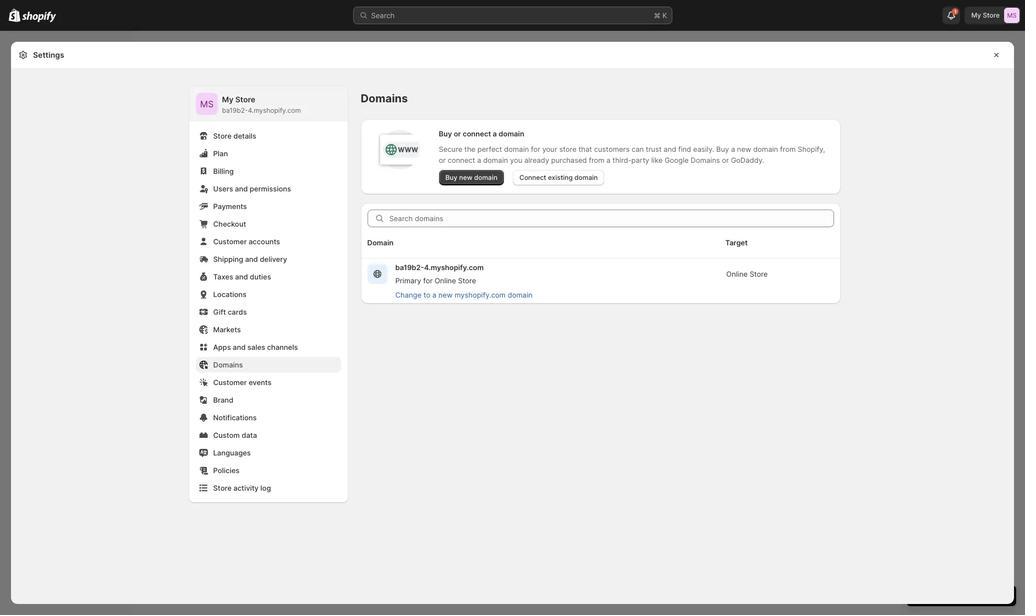 Task type: locate. For each thing, give the bounding box(es) containing it.
users and permissions
[[213, 184, 291, 193]]

1 horizontal spatial domains
[[361, 92, 408, 105]]

for inside secure the perfect domain for your store that customers can trust and find easily. buy a new domain from shopify, or connect a domain you already purchased from a third-party like google domains or godaddy.
[[531, 145, 541, 154]]

1 vertical spatial my
[[222, 95, 234, 104]]

my
[[972, 11, 982, 19], [222, 95, 234, 104]]

a right the to
[[433, 291, 437, 300]]

1 horizontal spatial my
[[972, 11, 982, 19]]

0 horizontal spatial my store image
[[196, 93, 218, 115]]

1 customer from the top
[[213, 237, 247, 246]]

new down the at the top of the page
[[459, 173, 473, 182]]

4.myshopify.com up store details link on the top left of page
[[248, 106, 301, 115]]

buy up secure
[[439, 129, 452, 138]]

1 horizontal spatial new
[[459, 173, 473, 182]]

customers
[[594, 145, 630, 154]]

store activity log
[[213, 484, 271, 493]]

buy inside secure the perfect domain for your store that customers can trust and find easily. buy a new domain from shopify, or connect a domain you already purchased from a third-party like google domains or godaddy.
[[717, 145, 729, 154]]

1 horizontal spatial 4.myshopify.com
[[424, 263, 484, 272]]

store
[[983, 11, 1000, 19], [235, 95, 256, 104], [213, 132, 232, 140], [750, 270, 768, 279], [458, 276, 476, 285], [213, 484, 232, 493]]

new up godaddy.
[[738, 145, 752, 154]]

buy or connect a domain
[[439, 129, 525, 138]]

my store image inside "shop settings menu" element
[[196, 93, 218, 115]]

channels
[[267, 343, 298, 352]]

0 horizontal spatial 4.myshopify.com
[[248, 106, 301, 115]]

online down target
[[727, 270, 748, 279]]

accounts
[[249, 237, 280, 246]]

1 horizontal spatial for
[[531, 145, 541, 154]]

customer up the brand
[[213, 378, 247, 387]]

ba19b2- inside my store ba19b2-4.myshopify.com
[[222, 106, 248, 115]]

activity
[[234, 484, 259, 493]]

buy new domain link
[[439, 170, 504, 186]]

online
[[727, 270, 748, 279], [435, 276, 456, 285]]

settings
[[33, 50, 64, 59]]

the
[[465, 145, 476, 154]]

new inside secure the perfect domain for your store that customers can trust and find easily. buy a new domain from shopify, or connect a domain you already purchased from a third-party like google domains or godaddy.
[[738, 145, 752, 154]]

to
[[424, 291, 431, 300]]

data
[[242, 431, 257, 440]]

ba19b2- up the store details
[[222, 106, 248, 115]]

customer down checkout
[[213, 237, 247, 246]]

or up secure
[[454, 129, 461, 138]]

1
[[955, 9, 957, 14]]

taxes and duties link
[[196, 269, 341, 285]]

connect
[[520, 173, 547, 182]]

and right users
[[235, 184, 248, 193]]

billing
[[213, 167, 234, 176]]

customer
[[213, 237, 247, 246], [213, 378, 247, 387]]

1 vertical spatial for
[[424, 276, 433, 285]]

4.myshopify.com inside ba19b2-4.myshopify.com primary for online store
[[424, 263, 484, 272]]

my inside my store ba19b2-4.myshopify.com
[[222, 95, 234, 104]]

delivery
[[260, 255, 287, 264]]

shipping
[[213, 255, 243, 264]]

0 vertical spatial buy
[[439, 129, 452, 138]]

1 button
[[943, 7, 961, 24]]

1 vertical spatial buy
[[717, 145, 729, 154]]

a inside change to a new myshopify.com domain button
[[433, 291, 437, 300]]

2 vertical spatial domains
[[213, 361, 243, 369]]

or
[[454, 129, 461, 138], [439, 156, 446, 165], [722, 156, 729, 165]]

markets
[[213, 325, 241, 334]]

0 horizontal spatial new
[[439, 291, 453, 300]]

domain
[[368, 238, 394, 247]]

a up godaddy.
[[732, 145, 736, 154]]

a up perfect
[[493, 129, 497, 138]]

secure the perfect domain for your store that customers can trust and find easily. buy a new domain from shopify, or connect a domain you already purchased from a third-party like google domains or godaddy.
[[439, 145, 826, 165]]

and right taxes
[[235, 273, 248, 281]]

my right ms button
[[222, 95, 234, 104]]

my store image right my store
[[1005, 8, 1020, 23]]

shopify,
[[798, 145, 826, 154]]

locations
[[213, 290, 247, 299]]

1 horizontal spatial my store image
[[1005, 8, 1020, 23]]

0 horizontal spatial from
[[589, 156, 605, 165]]

for
[[531, 145, 541, 154], [424, 276, 433, 285]]

0 vertical spatial domains
[[361, 92, 408, 105]]

and
[[664, 145, 677, 154], [235, 184, 248, 193], [245, 255, 258, 264], [235, 273, 248, 281], [233, 343, 246, 352]]

permissions
[[250, 184, 291, 193]]

2 vertical spatial new
[[439, 291, 453, 300]]

customer events
[[213, 378, 272, 387]]

my store ba19b2-4.myshopify.com
[[222, 95, 301, 115]]

primary
[[396, 276, 422, 285]]

for inside ba19b2-4.myshopify.com primary for online store
[[424, 276, 433, 285]]

shopify image
[[9, 9, 21, 22], [22, 11, 56, 22]]

1 horizontal spatial or
[[454, 129, 461, 138]]

shipping and delivery link
[[196, 252, 341, 267]]

buy for buy new domain
[[446, 173, 458, 182]]

domains
[[361, 92, 408, 105], [691, 156, 720, 165], [213, 361, 243, 369]]

my store image up the store details
[[196, 93, 218, 115]]

log
[[261, 484, 271, 493]]

0 horizontal spatial ba19b2-
[[222, 106, 248, 115]]

buy right easily.
[[717, 145, 729, 154]]

for up already
[[531, 145, 541, 154]]

details
[[234, 132, 256, 140]]

domains link
[[196, 357, 341, 373]]

store inside my store ba19b2-4.myshopify.com
[[235, 95, 256, 104]]

my for my store ba19b2-4.myshopify.com
[[222, 95, 234, 104]]

my for my store
[[972, 11, 982, 19]]

connect existing domain
[[520, 173, 598, 182]]

policies
[[213, 466, 240, 475]]

from left shopify,
[[781, 145, 796, 154]]

ms button
[[196, 93, 218, 115]]

ba19b2- up "primary"
[[396, 263, 424, 272]]

taxes and duties
[[213, 273, 271, 281]]

change
[[396, 291, 422, 300]]

customer accounts
[[213, 237, 280, 246]]

notifications
[[213, 413, 257, 422]]

find
[[679, 145, 692, 154]]

and for permissions
[[235, 184, 248, 193]]

from down the that
[[589, 156, 605, 165]]

my store image
[[1005, 8, 1020, 23], [196, 93, 218, 115]]

1 vertical spatial 4.myshopify.com
[[424, 263, 484, 272]]

0 vertical spatial customer
[[213, 237, 247, 246]]

1 vertical spatial new
[[459, 173, 473, 182]]

4.myshopify.com up change to a new myshopify.com domain on the top of page
[[424, 263, 484, 272]]

0 vertical spatial from
[[781, 145, 796, 154]]

2 vertical spatial buy
[[446, 173, 458, 182]]

domain
[[499, 129, 525, 138], [504, 145, 529, 154], [754, 145, 779, 154], [483, 156, 508, 165], [474, 173, 498, 182], [575, 173, 598, 182], [508, 291, 533, 300]]

custom
[[213, 431, 240, 440]]

or down secure
[[439, 156, 446, 165]]

custom data link
[[196, 428, 341, 443]]

domain inside button
[[508, 291, 533, 300]]

0 vertical spatial for
[[531, 145, 541, 154]]

new
[[738, 145, 752, 154], [459, 173, 473, 182], [439, 291, 453, 300]]

dialog
[[1019, 42, 1026, 605]]

plan link
[[196, 146, 341, 161]]

and down customer accounts
[[245, 255, 258, 264]]

perfect
[[478, 145, 502, 154]]

ba19b2-
[[222, 106, 248, 115], [396, 263, 424, 272]]

customer accounts link
[[196, 234, 341, 249]]

0 vertical spatial ba19b2-
[[222, 106, 248, 115]]

for up the to
[[424, 276, 433, 285]]

or left godaddy.
[[722, 156, 729, 165]]

1 vertical spatial customer
[[213, 378, 247, 387]]

and right apps
[[233, 343, 246, 352]]

shop settings menu element
[[189, 86, 348, 503]]

1 vertical spatial ba19b2-
[[396, 263, 424, 272]]

and up google
[[664, 145, 677, 154]]

payments link
[[196, 199, 341, 214]]

0 vertical spatial new
[[738, 145, 752, 154]]

from
[[781, 145, 796, 154], [589, 156, 605, 165]]

0 horizontal spatial online
[[435, 276, 456, 285]]

4.myshopify.com inside my store ba19b2-4.myshopify.com
[[248, 106, 301, 115]]

connect down the at the top of the page
[[448, 156, 475, 165]]

1 vertical spatial my store image
[[196, 93, 218, 115]]

myshopify.com
[[455, 291, 506, 300]]

0 horizontal spatial for
[[424, 276, 433, 285]]

your
[[543, 145, 558, 154]]

0 horizontal spatial my
[[222, 95, 234, 104]]

0 vertical spatial my
[[972, 11, 982, 19]]

buy down secure
[[446, 173, 458, 182]]

buy
[[439, 129, 452, 138], [717, 145, 729, 154], [446, 173, 458, 182]]

connect up the at the top of the page
[[463, 129, 491, 138]]

connect
[[463, 129, 491, 138], [448, 156, 475, 165]]

0 horizontal spatial domains
[[213, 361, 243, 369]]

my right '1'
[[972, 11, 982, 19]]

1 vertical spatial connect
[[448, 156, 475, 165]]

online up change to a new myshopify.com domain button
[[435, 276, 456, 285]]

1 horizontal spatial ba19b2-
[[396, 263, 424, 272]]

gift
[[213, 308, 226, 317]]

0 vertical spatial 4.myshopify.com
[[248, 106, 301, 115]]

customer for customer accounts
[[213, 237, 247, 246]]

2 horizontal spatial new
[[738, 145, 752, 154]]

2 customer from the top
[[213, 378, 247, 387]]

store details link
[[196, 128, 341, 144]]

1 horizontal spatial from
[[781, 145, 796, 154]]

a
[[493, 129, 497, 138], [732, 145, 736, 154], [477, 156, 481, 165], [607, 156, 611, 165], [433, 291, 437, 300]]

1 vertical spatial domains
[[691, 156, 720, 165]]

1 vertical spatial from
[[589, 156, 605, 165]]

godaddy.
[[731, 156, 765, 165]]

new right the to
[[439, 291, 453, 300]]

2 horizontal spatial domains
[[691, 156, 720, 165]]



Task type: describe. For each thing, give the bounding box(es) containing it.
connect inside secure the perfect domain for your store that customers can trust and find easily. buy a new domain from shopify, or connect a domain you already purchased from a third-party like google domains or godaddy.
[[448, 156, 475, 165]]

trust
[[646, 145, 662, 154]]

domains inside "shop settings menu" element
[[213, 361, 243, 369]]

locations link
[[196, 287, 341, 302]]

0 horizontal spatial shopify image
[[9, 9, 21, 22]]

custom data
[[213, 431, 257, 440]]

search
[[371, 11, 395, 20]]

1 horizontal spatial shopify image
[[22, 11, 56, 22]]

buy new domain
[[446, 173, 498, 182]]

plan
[[213, 149, 228, 158]]

and inside secure the perfect domain for your store that customers can trust and find easily. buy a new domain from shopify, or connect a domain you already purchased from a third-party like google domains or godaddy.
[[664, 145, 677, 154]]

store
[[560, 145, 577, 154]]

gift cards
[[213, 308, 247, 317]]

store details
[[213, 132, 256, 140]]

languages
[[213, 449, 251, 458]]

store inside ba19b2-4.myshopify.com primary for online store
[[458, 276, 476, 285]]

shipping and delivery
[[213, 255, 287, 264]]

can
[[632, 145, 644, 154]]

that
[[579, 145, 592, 154]]

target
[[726, 238, 748, 247]]

and for delivery
[[245, 255, 258, 264]]

customer events link
[[196, 375, 341, 390]]

taxes
[[213, 273, 233, 281]]

Search domains search field
[[390, 210, 834, 227]]

ba19b2- inside ba19b2-4.myshopify.com primary for online store
[[396, 263, 424, 272]]

secure
[[439, 145, 463, 154]]

0 vertical spatial my store image
[[1005, 8, 1020, 23]]

customer for customer events
[[213, 378, 247, 387]]

domains inside secure the perfect domain for your store that customers can trust and find easily. buy a new domain from shopify, or connect a domain you already purchased from a third-party like google domains or godaddy.
[[691, 156, 720, 165]]

change to a new myshopify.com domain
[[396, 291, 533, 300]]

easily.
[[694, 145, 715, 154]]

google
[[665, 156, 689, 165]]

apps and sales channels
[[213, 343, 298, 352]]

apps and sales channels link
[[196, 340, 341, 355]]

and for duties
[[235, 273, 248, 281]]

store activity log link
[[196, 481, 341, 496]]

my store
[[972, 11, 1000, 19]]

existing
[[548, 173, 573, 182]]

sales
[[248, 343, 265, 352]]

party
[[632, 156, 650, 165]]

checkout
[[213, 220, 246, 228]]

apps
[[213, 343, 231, 352]]

purchased
[[552, 156, 587, 165]]

notifications link
[[196, 410, 341, 426]]

k
[[663, 11, 668, 20]]

change to a new myshopify.com domain button
[[389, 287, 539, 303]]

markets link
[[196, 322, 341, 337]]

already
[[525, 156, 550, 165]]

third-
[[613, 156, 632, 165]]

cards
[[228, 308, 247, 317]]

new inside button
[[439, 291, 453, 300]]

billing link
[[196, 164, 341, 179]]

0 vertical spatial connect
[[463, 129, 491, 138]]

a down perfect
[[477, 156, 481, 165]]

users and permissions link
[[196, 181, 341, 197]]

2 horizontal spatial or
[[722, 156, 729, 165]]

gift cards link
[[196, 304, 341, 320]]

connect existing domain link
[[513, 170, 605, 186]]

checkout link
[[196, 216, 341, 232]]

0 horizontal spatial or
[[439, 156, 446, 165]]

events
[[249, 378, 272, 387]]

you
[[510, 156, 523, 165]]

settings dialog
[[11, 42, 1015, 605]]

payments
[[213, 202, 247, 211]]

and for sales
[[233, 343, 246, 352]]

⌘
[[654, 11, 661, 20]]

languages link
[[196, 445, 341, 461]]

like
[[652, 156, 663, 165]]

a down customers
[[607, 156, 611, 165]]

buy for buy or connect a domain
[[439, 129, 452, 138]]

duties
[[250, 273, 271, 281]]

ba19b2-4.myshopify.com primary for online store
[[396, 263, 484, 285]]

online store
[[727, 270, 768, 279]]

policies link
[[196, 463, 341, 478]]

brand link
[[196, 393, 341, 408]]

1 horizontal spatial online
[[727, 270, 748, 279]]

⌘ k
[[654, 11, 668, 20]]

online inside ba19b2-4.myshopify.com primary for online store
[[435, 276, 456, 285]]

brand
[[213, 396, 234, 405]]



Task type: vqa. For each thing, say whether or not it's contained in the screenshot.
Finances link
no



